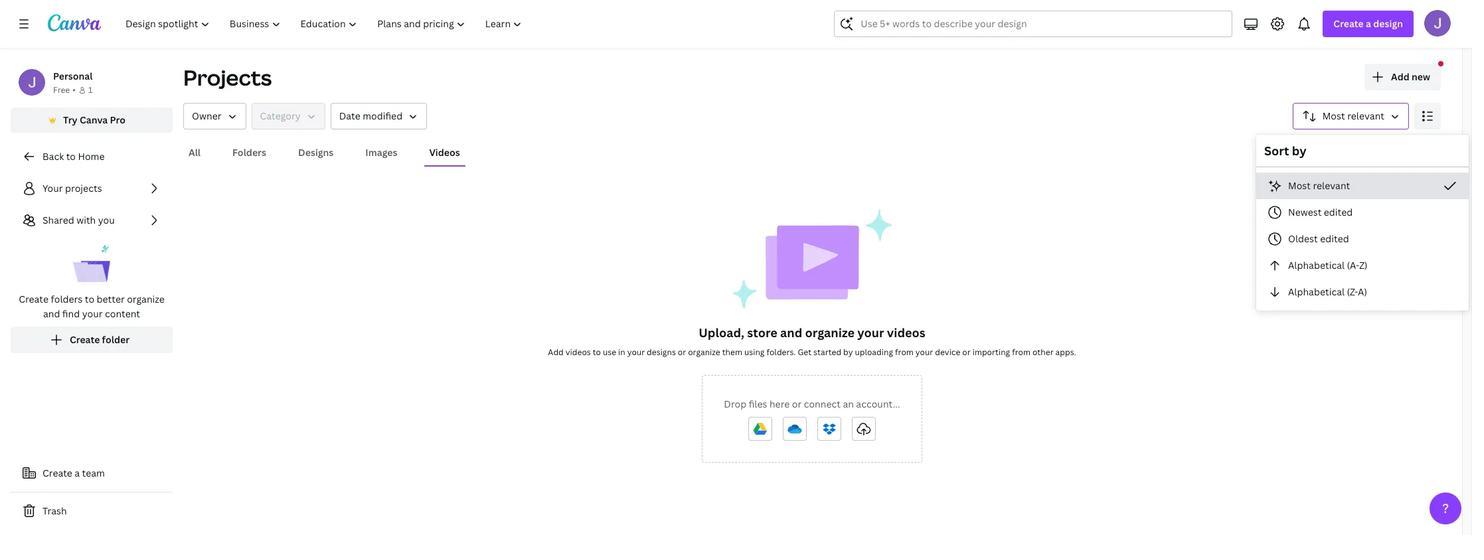 Task type: vqa. For each thing, say whether or not it's contained in the screenshot.
group
no



Task type: locate. For each thing, give the bounding box(es) containing it.
shared with you link
[[11, 207, 173, 234]]

1 vertical spatial a
[[75, 467, 80, 480]]

a left team
[[75, 467, 80, 480]]

a inside dropdown button
[[1366, 17, 1372, 30]]

a inside button
[[75, 467, 80, 480]]

0 horizontal spatial organize
[[127, 293, 165, 306]]

drop
[[724, 398, 747, 410]]

designs
[[298, 146, 334, 159]]

alphabetical (a-z)
[[1289, 259, 1368, 272]]

organize up content
[[127, 293, 165, 306]]

canva
[[80, 114, 108, 126]]

relevant down add new dropdown button
[[1348, 110, 1385, 122]]

to left use
[[593, 347, 601, 358]]

most relevant down add new dropdown button
[[1323, 110, 1385, 122]]

1 vertical spatial most relevant
[[1289, 179, 1351, 192]]

2 horizontal spatial to
[[593, 347, 601, 358]]

with
[[76, 214, 96, 226]]

1 alphabetical from the top
[[1289, 259, 1345, 272]]

create left design
[[1334, 17, 1364, 30]]

alphabetical (a-z) option
[[1257, 252, 1469, 279]]

2 alphabetical from the top
[[1289, 286, 1345, 298]]

1 horizontal spatial or
[[792, 398, 802, 410]]

add left new on the right top of the page
[[1392, 70, 1410, 83]]

0 vertical spatial most
[[1323, 110, 1346, 122]]

designs button
[[293, 140, 339, 165]]

account...
[[856, 398, 900, 410]]

edited up oldest edited
[[1324, 206, 1353, 219]]

alphabetical (z-a)
[[1289, 286, 1368, 298]]

connect
[[804, 398, 841, 410]]

1 vertical spatial most
[[1289, 179, 1311, 192]]

newest edited option
[[1257, 199, 1469, 226]]

1 vertical spatial by
[[844, 347, 853, 358]]

add new
[[1392, 70, 1431, 83]]

0 horizontal spatial a
[[75, 467, 80, 480]]

images button
[[360, 140, 403, 165]]

0 vertical spatial and
[[43, 308, 60, 320]]

1 vertical spatial organize
[[805, 325, 855, 341]]

1 vertical spatial add
[[548, 347, 564, 358]]

2 from from the left
[[1012, 347, 1031, 358]]

store
[[747, 325, 778, 341]]

from left other
[[1012, 347, 1031, 358]]

them
[[722, 347, 743, 358]]

a left design
[[1366, 17, 1372, 30]]

create left team
[[43, 467, 72, 480]]

from
[[895, 347, 914, 358], [1012, 347, 1031, 358]]

in
[[618, 347, 626, 358]]

1 vertical spatial and
[[781, 325, 803, 341]]

1 vertical spatial relevant
[[1313, 179, 1351, 192]]

1 horizontal spatial to
[[85, 293, 94, 306]]

owner
[[192, 110, 222, 122]]

newest edited button
[[1257, 199, 1469, 226]]

or right designs
[[678, 347, 686, 358]]

newest edited
[[1289, 206, 1353, 219]]

1
[[88, 84, 93, 96]]

your up uploading
[[858, 325, 884, 341]]

create down find
[[70, 333, 100, 346]]

1 horizontal spatial add
[[1392, 70, 1410, 83]]

organize down upload,
[[688, 347, 720, 358]]

create left folders
[[19, 293, 48, 306]]

try
[[63, 114, 77, 126]]

organize
[[127, 293, 165, 306], [805, 325, 855, 341], [688, 347, 720, 358]]

upload,
[[699, 325, 745, 341]]

create folder
[[70, 333, 130, 346]]

videos
[[887, 325, 926, 341], [566, 347, 591, 358]]

and
[[43, 308, 60, 320], [781, 325, 803, 341]]

Category button
[[251, 103, 325, 130]]

and up folders.
[[781, 325, 803, 341]]

Search search field
[[861, 11, 1206, 37]]

0 vertical spatial videos
[[887, 325, 926, 341]]

0 vertical spatial alphabetical
[[1289, 259, 1345, 272]]

use
[[603, 347, 616, 358]]

edited up alphabetical (a-z)
[[1321, 232, 1349, 245]]

list
[[11, 175, 173, 353]]

list containing your projects
[[11, 175, 173, 353]]

images
[[366, 146, 398, 159]]

a
[[1366, 17, 1372, 30], [75, 467, 80, 480]]

create
[[1334, 17, 1364, 30], [19, 293, 48, 306], [70, 333, 100, 346], [43, 467, 72, 480]]

back to home link
[[11, 143, 173, 170]]

create a design
[[1334, 17, 1403, 30]]

to inside upload, store and organize your videos add videos to use in your designs or organize them using folders. get started by uploading from your device or importing from other apps.
[[593, 347, 601, 358]]

oldest edited option
[[1257, 226, 1469, 252]]

or right device
[[963, 347, 971, 358]]

by
[[1292, 143, 1307, 159], [844, 347, 853, 358]]

1 vertical spatial edited
[[1321, 232, 1349, 245]]

1 horizontal spatial from
[[1012, 347, 1031, 358]]

most relevant inside option
[[1289, 179, 1351, 192]]

(a-
[[1347, 259, 1360, 272]]

edited
[[1324, 206, 1353, 219], [1321, 232, 1349, 245]]

folder
[[102, 333, 130, 346]]

get
[[798, 347, 812, 358]]

create for create a team
[[43, 467, 72, 480]]

to inside "create folders to better organize and find your content"
[[85, 293, 94, 306]]

most inside option
[[1289, 179, 1311, 192]]

your right find
[[82, 308, 103, 320]]

create for create folder
[[70, 333, 100, 346]]

add
[[1392, 70, 1410, 83], [548, 347, 564, 358]]

create for create a design
[[1334, 17, 1364, 30]]

•
[[73, 84, 76, 96]]

add inside dropdown button
[[1392, 70, 1410, 83]]

create inside "create folders to better organize and find your content"
[[19, 293, 48, 306]]

better
[[97, 293, 125, 306]]

folders.
[[767, 347, 796, 358]]

date modified
[[339, 110, 403, 122]]

to
[[66, 150, 76, 163], [85, 293, 94, 306], [593, 347, 601, 358]]

most relevant
[[1323, 110, 1385, 122], [1289, 179, 1351, 192]]

edited inside option
[[1321, 232, 1349, 245]]

1 vertical spatial videos
[[566, 347, 591, 358]]

by right sort
[[1292, 143, 1307, 159]]

1 horizontal spatial by
[[1292, 143, 1307, 159]]

1 horizontal spatial most
[[1323, 110, 1346, 122]]

1 vertical spatial to
[[85, 293, 94, 306]]

relevant up newest edited
[[1313, 179, 1351, 192]]

here
[[770, 398, 790, 410]]

create inside button
[[43, 467, 72, 480]]

z)
[[1360, 259, 1368, 272]]

0 vertical spatial to
[[66, 150, 76, 163]]

0 horizontal spatial add
[[548, 347, 564, 358]]

importing
[[973, 347, 1010, 358]]

organize up started
[[805, 325, 855, 341]]

edited inside option
[[1324, 206, 1353, 219]]

and left find
[[43, 308, 60, 320]]

by right started
[[844, 347, 853, 358]]

sort by list box
[[1257, 173, 1469, 306]]

create inside dropdown button
[[1334, 17, 1364, 30]]

to left better
[[85, 293, 94, 306]]

alphabetical (a-z) button
[[1257, 252, 1469, 279]]

device
[[935, 347, 961, 358]]

most
[[1323, 110, 1346, 122], [1289, 179, 1311, 192]]

0 horizontal spatial and
[[43, 308, 60, 320]]

most relevant button
[[1257, 173, 1469, 199]]

1 vertical spatial alphabetical
[[1289, 286, 1345, 298]]

None search field
[[834, 11, 1233, 37]]

started
[[814, 347, 842, 358]]

or right the here
[[792, 398, 802, 410]]

projects
[[183, 63, 272, 92]]

videos up uploading
[[887, 325, 926, 341]]

2 vertical spatial organize
[[688, 347, 720, 358]]

a)
[[1358, 286, 1368, 298]]

0 horizontal spatial most
[[1289, 179, 1311, 192]]

oldest
[[1289, 232, 1318, 245]]

shared
[[43, 214, 74, 226]]

2 horizontal spatial organize
[[805, 325, 855, 341]]

oldest edited button
[[1257, 226, 1469, 252]]

relevant
[[1348, 110, 1385, 122], [1313, 179, 1351, 192]]

0 horizontal spatial from
[[895, 347, 914, 358]]

your left device
[[916, 347, 933, 358]]

alphabetical down oldest edited
[[1289, 259, 1345, 272]]

alphabetical down alphabetical (a-z)
[[1289, 286, 1345, 298]]

Owner button
[[183, 103, 246, 130]]

0 vertical spatial organize
[[127, 293, 165, 306]]

0 horizontal spatial by
[[844, 347, 853, 358]]

alphabetical (z-a) option
[[1257, 279, 1469, 306]]

content
[[105, 308, 140, 320]]

and inside "create folders to better organize and find your content"
[[43, 308, 60, 320]]

most relevant up newest edited
[[1289, 179, 1351, 192]]

and inside upload, store and organize your videos add videos to use in your designs or organize them using folders. get started by uploading from your device or importing from other apps.
[[781, 325, 803, 341]]

0 vertical spatial a
[[1366, 17, 1372, 30]]

create inside button
[[70, 333, 100, 346]]

0 horizontal spatial to
[[66, 150, 76, 163]]

back
[[43, 150, 64, 163]]

videos left use
[[566, 347, 591, 358]]

your projects link
[[11, 175, 173, 202]]

2 vertical spatial to
[[593, 347, 601, 358]]

to right back
[[66, 150, 76, 163]]

0 vertical spatial most relevant
[[1323, 110, 1385, 122]]

add left use
[[548, 347, 564, 358]]

1 horizontal spatial and
[[781, 325, 803, 341]]

1 from from the left
[[895, 347, 914, 358]]

1 horizontal spatial a
[[1366, 17, 1372, 30]]

from right uploading
[[895, 347, 914, 358]]

0 vertical spatial edited
[[1324, 206, 1353, 219]]

0 vertical spatial add
[[1392, 70, 1410, 83]]



Task type: describe. For each thing, give the bounding box(es) containing it.
try canva pro button
[[11, 108, 173, 133]]

all
[[189, 146, 201, 159]]

create a design button
[[1323, 11, 1414, 37]]

2 horizontal spatial or
[[963, 347, 971, 358]]

free •
[[53, 84, 76, 96]]

add inside upload, store and organize your videos add videos to use in your designs or organize them using folders. get started by uploading from your device or importing from other apps.
[[548, 347, 564, 358]]

your projects
[[43, 182, 102, 195]]

uploading
[[855, 347, 893, 358]]

alphabetical for alphabetical (z-a)
[[1289, 286, 1345, 298]]

category
[[260, 110, 301, 122]]

you
[[98, 214, 115, 226]]

by inside upload, store and organize your videos add videos to use in your designs or organize them using folders. get started by uploading from your device or importing from other apps.
[[844, 347, 853, 358]]

sort by
[[1265, 143, 1307, 159]]

0 horizontal spatial videos
[[566, 347, 591, 358]]

sort
[[1265, 143, 1290, 159]]

add new button
[[1365, 64, 1441, 90]]

0 horizontal spatial or
[[678, 347, 686, 358]]

top level navigation element
[[117, 11, 534, 37]]

edited for newest edited
[[1324, 206, 1353, 219]]

create folder button
[[11, 327, 173, 353]]

folders
[[233, 146, 266, 159]]

other
[[1033, 347, 1054, 358]]

alphabetical (z-a) button
[[1257, 279, 1469, 306]]

folders
[[51, 293, 83, 306]]

modified
[[363, 110, 403, 122]]

shared with you
[[43, 214, 115, 226]]

designs
[[647, 347, 676, 358]]

edited for oldest edited
[[1321, 232, 1349, 245]]

organize inside "create folders to better organize and find your content"
[[127, 293, 165, 306]]

most relevant option
[[1257, 173, 1469, 199]]

your inside "create folders to better organize and find your content"
[[82, 308, 103, 320]]

find
[[62, 308, 80, 320]]

your
[[43, 182, 63, 195]]

Date modified button
[[331, 103, 427, 130]]

folders button
[[227, 140, 272, 165]]

1 horizontal spatial videos
[[887, 325, 926, 341]]

oldest edited
[[1289, 232, 1349, 245]]

0 vertical spatial relevant
[[1348, 110, 1385, 122]]

a for design
[[1366, 17, 1372, 30]]

design
[[1374, 17, 1403, 30]]

relevant inside option
[[1313, 179, 1351, 192]]

all button
[[183, 140, 206, 165]]

videos
[[429, 146, 460, 159]]

an
[[843, 398, 854, 410]]

trash link
[[11, 498, 173, 525]]

create for create folders to better organize and find your content
[[19, 293, 48, 306]]

videos button
[[424, 140, 465, 165]]

date
[[339, 110, 360, 122]]

try canva pro
[[63, 114, 125, 126]]

create a team button
[[11, 460, 173, 487]]

(z-
[[1347, 286, 1358, 298]]

pro
[[110, 114, 125, 126]]

drop files here or connect an account...
[[724, 398, 900, 410]]

alphabetical for alphabetical (a-z)
[[1289, 259, 1345, 272]]

newest
[[1289, 206, 1322, 219]]

Sort by button
[[1293, 103, 1409, 130]]

to inside back to home link
[[66, 150, 76, 163]]

home
[[78, 150, 105, 163]]

team
[[82, 467, 105, 480]]

1 horizontal spatial organize
[[688, 347, 720, 358]]

create a team
[[43, 467, 105, 480]]

0 vertical spatial by
[[1292, 143, 1307, 159]]

personal
[[53, 70, 93, 82]]

your right in
[[627, 347, 645, 358]]

back to home
[[43, 150, 105, 163]]

a for team
[[75, 467, 80, 480]]

projects
[[65, 182, 102, 195]]

create folders to better organize and find your content
[[19, 293, 165, 320]]

new
[[1412, 70, 1431, 83]]

using
[[744, 347, 765, 358]]

trash
[[43, 505, 67, 517]]

files
[[749, 398, 767, 410]]

upload, store and organize your videos add videos to use in your designs or organize them using folders. get started by uploading from your device or importing from other apps.
[[548, 325, 1076, 358]]

jacob simon image
[[1425, 10, 1451, 37]]

apps.
[[1056, 347, 1076, 358]]

free
[[53, 84, 70, 96]]



